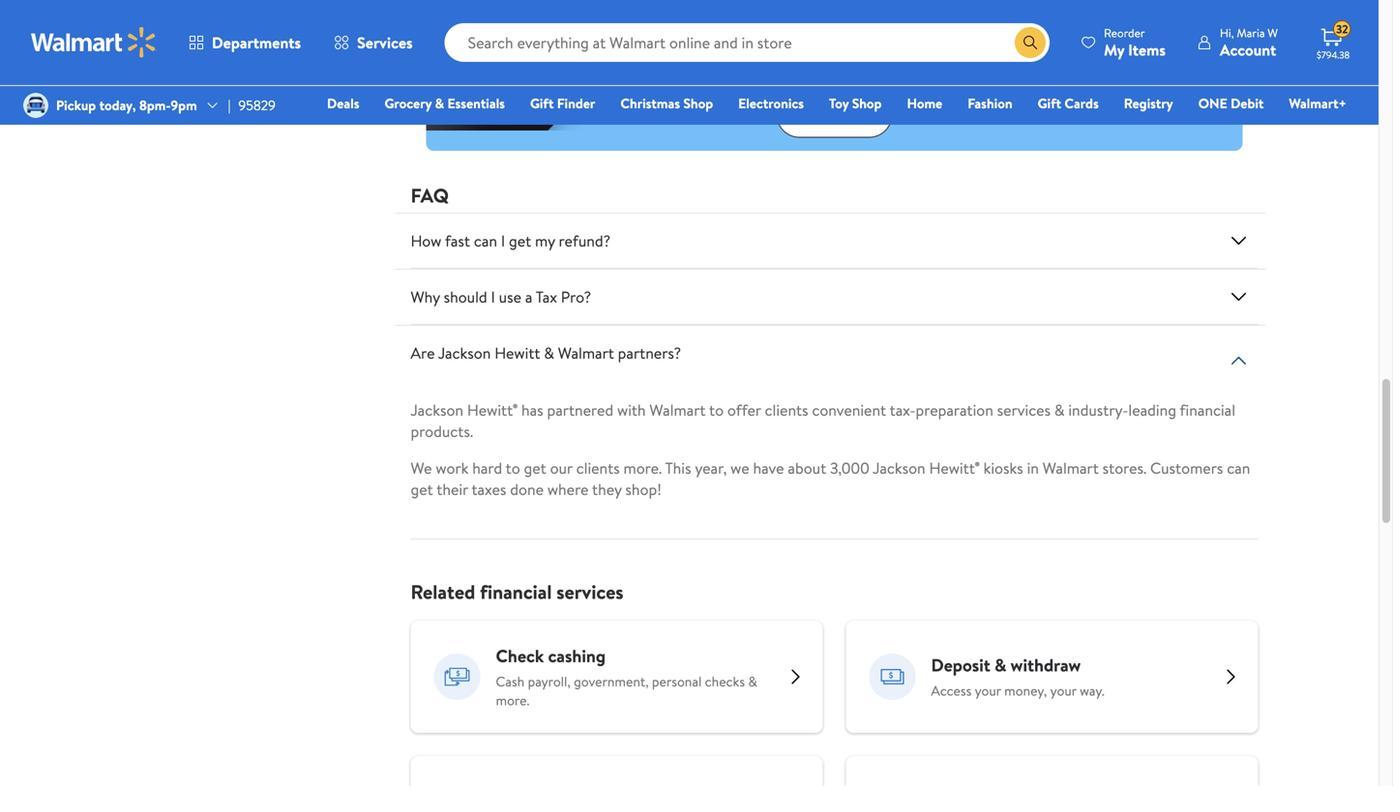 Task type: locate. For each thing, give the bounding box(es) containing it.
with right back
[[790, 9, 849, 52]]

1 horizontal spatial gift
[[1038, 94, 1061, 113]]

withdraw
[[1011, 654, 1081, 678]]

at
[[788, 52, 803, 76]]

toy shop link
[[820, 93, 891, 114]]

& inside check cashing cash payroll, government, personal checks & more.
[[748, 672, 757, 691]]

apply.**
[[927, 52, 982, 76]]

registry
[[1124, 94, 1173, 113]]

shop inside toy shop 'link'
[[852, 94, 882, 113]]

3%
[[687, 52, 708, 76]]

0 vertical spatial can
[[474, 230, 497, 251]]

one debit link
[[1190, 93, 1273, 114]]

more. inside check cashing cash payroll, government, personal checks & more.
[[496, 691, 529, 710]]

1 vertical spatial with
[[617, 399, 646, 421]]

1 vertical spatial clients
[[576, 458, 620, 479]]

1 vertical spatial services
[[557, 578, 624, 606]]

1 vertical spatial debit
[[1231, 94, 1264, 113]]

to right hard
[[506, 458, 520, 479]]

0 horizontal spatial debit
[[707, 9, 782, 52]]

gift
[[530, 94, 554, 113], [1038, 94, 1061, 113]]

clients right our
[[576, 458, 620, 479]]

1 vertical spatial more.
[[496, 691, 529, 710]]

have
[[753, 458, 784, 479]]

hewitt® inside jackson hewitt® has partnered with walmart to offer clients convenient tax-preparation services & industry-leading financial products.
[[467, 399, 518, 421]]

1 vertical spatial jackson
[[411, 399, 463, 421]]

maria
[[1237, 25, 1265, 41]]

2 vertical spatial jackson
[[873, 458, 926, 479]]

shop
[[683, 94, 713, 113], [852, 94, 882, 113]]

taxes
[[472, 479, 506, 500]]

we
[[411, 458, 432, 479]]

kiosks
[[984, 458, 1023, 479]]

we
[[731, 458, 749, 479]]

your
[[975, 682, 1001, 701], [1050, 682, 1077, 701]]

1 horizontal spatial can
[[1227, 458, 1250, 479]]

items
[[1128, 39, 1166, 60]]

your left way.
[[1050, 682, 1077, 701]]

your right access
[[975, 682, 1001, 701]]

services up cashing
[[557, 578, 624, 606]]

shop inside christmas shop link
[[683, 94, 713, 113]]

i left use
[[491, 286, 495, 308]]

0 vertical spatial debit
[[707, 9, 782, 52]]

0 vertical spatial clients
[[765, 399, 808, 421]]

terms
[[878, 52, 923, 76]]

1 horizontal spatial more.
[[624, 458, 662, 479]]

to
[[709, 399, 724, 421], [506, 458, 520, 479]]

1 horizontal spatial with
[[790, 9, 849, 52]]

gift inside "link"
[[1038, 94, 1061, 113]]

where
[[547, 479, 589, 500]]

32
[[1336, 21, 1348, 37]]

walmart down pro?
[[558, 342, 614, 364]]

gift left finder
[[530, 94, 554, 113]]

walmart.
[[807, 52, 874, 76]]

deposit & withdraw access your money, your way.
[[931, 654, 1105, 701]]

cash
[[712, 52, 745, 76]]

1 vertical spatial financial
[[480, 578, 552, 606]]

9pm
[[171, 96, 197, 115]]

check cashing. cash payroll, government, personal checks & more. image
[[434, 654, 480, 700]]

in
[[1027, 458, 1039, 479]]

0 horizontal spatial gift
[[530, 94, 554, 113]]

& up money,
[[995, 654, 1006, 678]]

to left the offer
[[709, 399, 724, 421]]

0 horizontal spatial hewitt®
[[467, 399, 518, 421]]

i left my
[[501, 230, 505, 251]]

more. left this
[[624, 458, 662, 479]]

one debit
[[1198, 94, 1264, 113]]

0 horizontal spatial to
[[506, 458, 520, 479]]

& right checks on the right of page
[[748, 672, 757, 691]]

financial
[[1180, 399, 1236, 421], [480, 578, 552, 606]]

jackson
[[438, 342, 491, 364], [411, 399, 463, 421], [873, 458, 926, 479]]

0 vertical spatial financial
[[1180, 399, 1236, 421]]

get left their
[[411, 479, 433, 500]]

1 horizontal spatial debit
[[1231, 94, 1264, 113]]

can right fast
[[474, 230, 497, 251]]

are jackson hewitt & walmart partners? image
[[1227, 349, 1250, 372]]

1 vertical spatial can
[[1227, 458, 1250, 479]]

1 horizontal spatial hewitt®
[[929, 458, 980, 479]]

cards
[[1065, 94, 1099, 113]]

clients right the offer
[[765, 399, 808, 421]]

jackson down are
[[411, 399, 463, 421]]

1 horizontal spatial your
[[1050, 682, 1077, 701]]

hi,
[[1220, 25, 1234, 41]]

0 horizontal spatial can
[[474, 230, 497, 251]]

& right hewitt at the top left of page
[[544, 342, 554, 364]]

financial up check
[[480, 578, 552, 606]]

jackson hewitt® has partnered with walmart to offer clients convenient tax-preparation services & industry-leading financial products.
[[411, 399, 1236, 442]]

shop right toy
[[852, 94, 882, 113]]

shop down 3% in the top of the page
[[683, 94, 713, 113]]

0 horizontal spatial clients
[[576, 458, 620, 479]]

use
[[499, 286, 521, 308]]

2 shop from the left
[[852, 94, 882, 113]]

2 horizontal spatial walmart
[[1043, 458, 1099, 479]]

0 horizontal spatial more.
[[496, 691, 529, 710]]

walmart+ link
[[1280, 93, 1355, 114]]

my
[[535, 230, 555, 251]]

services inside jackson hewitt® has partnered with walmart to offer clients convenient tax-preparation services & industry-leading financial products.
[[997, 399, 1051, 421]]

0 horizontal spatial shop
[[683, 94, 713, 113]]

debit
[[707, 9, 782, 52], [1231, 94, 1264, 113]]

walmart up this
[[650, 399, 706, 421]]

rewards
[[856, 9, 962, 52]]

grocery & essentials link
[[376, 93, 514, 114]]

toy shop
[[829, 94, 882, 113]]

can right customers
[[1227, 458, 1250, 479]]

1 your from the left
[[975, 682, 1001, 701]]

debit with rewards. get three percent cash back at walmart. terms apply. get one. image
[[426, 16, 1243, 131]]

leading
[[1128, 399, 1176, 421]]

0 vertical spatial with
[[790, 9, 849, 52]]

get left our
[[524, 458, 546, 479]]

0 horizontal spatial i
[[491, 286, 495, 308]]

1 vertical spatial i
[[491, 286, 495, 308]]

with inside debit with rewards 3% cash back at walmart. terms apply.**
[[790, 9, 849, 52]]

hewitt®
[[467, 399, 518, 421], [929, 458, 980, 479]]

check
[[496, 644, 544, 668]]

services button
[[317, 19, 429, 66]]

1 shop from the left
[[683, 94, 713, 113]]

0 horizontal spatial one
[[832, 103, 869, 127]]

pickup
[[56, 96, 96, 115]]

1 horizontal spatial clients
[[765, 399, 808, 421]]

gift left 'cards'
[[1038, 94, 1061, 113]]

1 horizontal spatial financial
[[1180, 399, 1236, 421]]

pro?
[[561, 286, 591, 308]]

debit inside debit with rewards 3% cash back at walmart. terms apply.**
[[707, 9, 782, 52]]

1 gift from the left
[[530, 94, 554, 113]]

2 vertical spatial walmart
[[1043, 458, 1099, 479]]

financial right leading
[[1180, 399, 1236, 421]]

walmart inside we work hard to get our clients more. this year, we have about 3,000 jackson hewitt® kiosks in walmart stores. customers can get their taxes done where they shop!
[[1043, 458, 1099, 479]]

payroll,
[[528, 672, 571, 691]]

2 gift from the left
[[1038, 94, 1061, 113]]

0 horizontal spatial with
[[617, 399, 646, 421]]

more. down check
[[496, 691, 529, 710]]

jackson right 3,000
[[873, 458, 926, 479]]

1 vertical spatial to
[[506, 458, 520, 479]]

get left my
[[509, 230, 531, 251]]

0 horizontal spatial financial
[[480, 578, 552, 606]]

0 horizontal spatial walmart
[[558, 342, 614, 364]]

walmart right "in"
[[1043, 458, 1099, 479]]

shop for christmas shop
[[683, 94, 713, 113]]

& left industry-
[[1054, 399, 1065, 421]]

0 vertical spatial hewitt®
[[467, 399, 518, 421]]

electronics
[[738, 94, 804, 113]]

with right partnered
[[617, 399, 646, 421]]

1 horizontal spatial services
[[997, 399, 1051, 421]]

hewitt® left kiosks
[[929, 458, 980, 479]]

finder
[[557, 94, 595, 113]]

0 horizontal spatial services
[[557, 578, 624, 606]]

0 vertical spatial services
[[997, 399, 1051, 421]]

hewitt® inside we work hard to get our clients more. this year, we have about 3,000 jackson hewitt® kiosks in walmart stores. customers can get their taxes done where they shop!
[[929, 458, 980, 479]]

registry link
[[1115, 93, 1182, 114]]

hewitt® left has
[[467, 399, 518, 421]]

clients inside we work hard to get our clients more. this year, we have about 3,000 jackson hewitt® kiosks in walmart stores. customers can get their taxes done where they shop!
[[576, 458, 620, 479]]

|
[[228, 96, 231, 115]]

0 vertical spatial more.
[[624, 458, 662, 479]]

with
[[790, 9, 849, 52], [617, 399, 646, 421]]

services up "in"
[[997, 399, 1051, 421]]

Search search field
[[445, 23, 1050, 62]]

hi, maria w account
[[1220, 25, 1278, 60]]

their
[[437, 479, 468, 500]]

1 horizontal spatial walmart
[[650, 399, 706, 421]]

 image
[[23, 93, 48, 118]]

departments
[[212, 32, 301, 53]]

a
[[525, 286, 532, 308]]

tax-
[[890, 399, 916, 421]]

0 vertical spatial to
[[709, 399, 724, 421]]

partners?
[[618, 342, 681, 364]]

1 vertical spatial hewitt®
[[929, 458, 980, 479]]

walmart
[[558, 342, 614, 364], [650, 399, 706, 421], [1043, 458, 1099, 479]]

jackson right are
[[438, 342, 491, 364]]

get
[[800, 103, 828, 127]]

stores.
[[1103, 458, 1147, 479]]

0 vertical spatial i
[[501, 230, 505, 251]]

0 horizontal spatial your
[[975, 682, 1001, 701]]

1 horizontal spatial to
[[709, 399, 724, 421]]

1 horizontal spatial shop
[[852, 94, 882, 113]]

1 vertical spatial walmart
[[650, 399, 706, 421]]



Task type: describe. For each thing, give the bounding box(es) containing it.
clients inside jackson hewitt® has partnered with walmart to offer clients convenient tax-preparation services & industry-leading financial products.
[[765, 399, 808, 421]]

christmas
[[620, 94, 680, 113]]

are
[[411, 342, 435, 364]]

why
[[411, 286, 440, 308]]

our
[[550, 458, 573, 479]]

gift cards
[[1038, 94, 1099, 113]]

done
[[510, 479, 544, 500]]

gift for gift cards
[[1038, 94, 1061, 113]]

| 95829
[[228, 96, 276, 115]]

deals link
[[318, 93, 368, 114]]

about
[[788, 458, 826, 479]]

offer
[[727, 399, 761, 421]]

are jackson hewitt & walmart partners?
[[411, 342, 681, 364]]

hewitt
[[495, 342, 540, 364]]

back
[[749, 52, 784, 76]]

should
[[444, 286, 487, 308]]

account
[[1220, 39, 1276, 60]]

1 horizontal spatial i
[[501, 230, 505, 251]]

with inside jackson hewitt® has partnered with walmart to offer clients convenient tax-preparation services & industry-leading financial products.
[[617, 399, 646, 421]]

get one link
[[776, 92, 892, 138]]

access
[[931, 682, 972, 701]]

$794.38
[[1317, 48, 1350, 61]]

fashion
[[968, 94, 1013, 113]]

3,000
[[830, 458, 870, 479]]

year,
[[695, 458, 727, 479]]

home link
[[898, 93, 951, 114]]

has
[[521, 399, 543, 421]]

financial inside jackson hewitt® has partnered with walmart to offer clients convenient tax-preparation services & industry-leading financial products.
[[1180, 399, 1236, 421]]

check cashing cash payroll, government, personal checks & more.
[[496, 644, 757, 710]]

pickup today, 8pm-9pm
[[56, 96, 197, 115]]

electronics link
[[730, 93, 813, 114]]

how fast can i get my refund? image
[[1227, 229, 1250, 252]]

2 your from the left
[[1050, 682, 1077, 701]]

refund?
[[559, 230, 611, 251]]

government,
[[574, 672, 649, 691]]

cash
[[496, 672, 525, 691]]

way.
[[1080, 682, 1105, 701]]

today,
[[99, 96, 136, 115]]

services
[[357, 32, 413, 53]]

reorder
[[1104, 25, 1145, 41]]

grocery & essentials
[[385, 94, 505, 113]]

fast
[[445, 230, 470, 251]]

walmart inside jackson hewitt® has partnered with walmart to offer clients convenient tax-preparation services & industry-leading financial products.
[[650, 399, 706, 421]]

Walmart Site-Wide search field
[[445, 23, 1050, 62]]

gift finder
[[530, 94, 595, 113]]

customers
[[1150, 458, 1223, 479]]

fashion link
[[959, 93, 1021, 114]]

jackson inside jackson hewitt® has partnered with walmart to offer clients convenient tax-preparation services & industry-leading financial products.
[[411, 399, 463, 421]]

they
[[592, 479, 622, 500]]

personal
[[652, 672, 702, 691]]

walmart image
[[31, 27, 157, 58]]

preparation
[[916, 399, 993, 421]]

related financial services
[[411, 578, 624, 606]]

deposit
[[931, 654, 990, 678]]

to inside we work hard to get our clients more. this year, we have about 3,000 jackson hewitt® kiosks in walmart stores. customers can get their taxes done where they shop!
[[506, 458, 520, 479]]

can inside we work hard to get our clients more. this year, we have about 3,000 jackson hewitt® kiosks in walmart stores. customers can get their taxes done where they shop!
[[1227, 458, 1250, 479]]

this
[[665, 458, 691, 479]]

christmas shop link
[[612, 93, 722, 114]]

0 vertical spatial walmart
[[558, 342, 614, 364]]

grocery
[[385, 94, 432, 113]]

convenient
[[812, 399, 886, 421]]

reorder my items
[[1104, 25, 1166, 60]]

to inside jackson hewitt® has partnered with walmart to offer clients convenient tax-preparation services & industry-leading financial products.
[[709, 399, 724, 421]]

christmas shop
[[620, 94, 713, 113]]

departments button
[[172, 19, 317, 66]]

products.
[[411, 421, 473, 442]]

my
[[1104, 39, 1124, 60]]

& right the grocery
[[435, 94, 444, 113]]

partnered
[[547, 399, 613, 421]]

how fast can i get my refund?
[[411, 230, 611, 251]]

hard
[[472, 458, 502, 479]]

shop for toy shop
[[852, 94, 882, 113]]

toy
[[829, 94, 849, 113]]

why should i use a tax pro? image
[[1227, 285, 1250, 309]]

walmart+
[[1289, 94, 1347, 113]]

get for our
[[524, 458, 546, 479]]

95829
[[238, 96, 276, 115]]

w
[[1268, 25, 1278, 41]]

faq
[[411, 182, 449, 209]]

gift for gift finder
[[530, 94, 554, 113]]

money,
[[1004, 682, 1047, 701]]

jackson inside we work hard to get our clients more. this year, we have about 3,000 jackson hewitt® kiosks in walmart stores. customers can get their taxes done where they shop!
[[873, 458, 926, 479]]

industry-
[[1068, 399, 1128, 421]]

get for my
[[509, 230, 531, 251]]

get one
[[800, 103, 869, 127]]

deposit and withdraw. access your money, your way. image
[[869, 654, 916, 700]]

8pm-
[[139, 96, 171, 115]]

& inside deposit & withdraw access your money, your way.
[[995, 654, 1006, 678]]

work
[[436, 458, 469, 479]]

0 vertical spatial jackson
[[438, 342, 491, 364]]

checks
[[705, 672, 745, 691]]

search icon image
[[1023, 35, 1038, 50]]

more. inside we work hard to get our clients more. this year, we have about 3,000 jackson hewitt® kiosks in walmart stores. customers can get their taxes done where they shop!
[[624, 458, 662, 479]]

gift finder link
[[521, 93, 604, 114]]

deals
[[327, 94, 359, 113]]

home
[[907, 94, 942, 113]]

gift cards link
[[1029, 93, 1107, 114]]

1 horizontal spatial one
[[1198, 94, 1227, 113]]

tax
[[536, 286, 557, 308]]

debit with rewards 3% cash back at walmart. terms apply.**
[[687, 9, 982, 76]]

how
[[411, 230, 442, 251]]

& inside jackson hewitt® has partnered with walmart to offer clients convenient tax-preparation services & industry-leading financial products.
[[1054, 399, 1065, 421]]

related
[[411, 578, 475, 606]]



Task type: vqa. For each thing, say whether or not it's contained in the screenshot.
products.
yes



